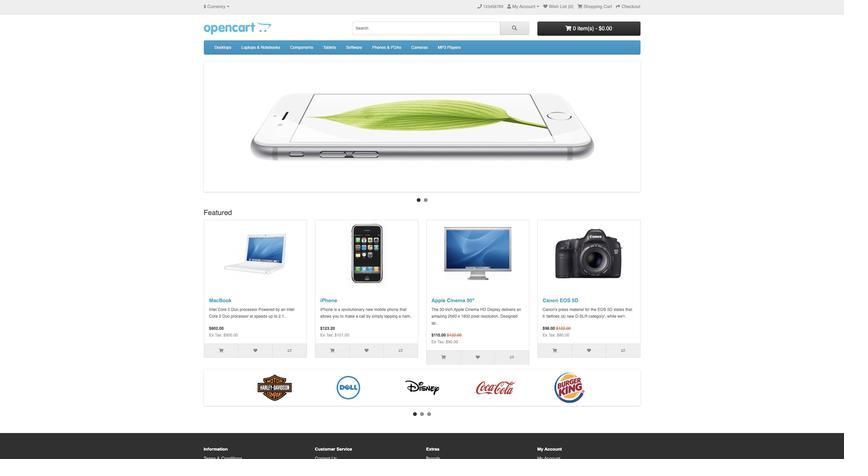 Task type: locate. For each thing, give the bounding box(es) containing it.
2 add to cart image from the left
[[330, 349, 335, 353]]

intel core 2 duo processor powered by an intel core 2 duo processor at speeds up to 2.1..
[[209, 308, 294, 319]]

1 horizontal spatial by
[[366, 314, 371, 319]]

'defines
[[546, 314, 560, 319]]

2 up $602.00
[[219, 314, 221, 319]]

0 vertical spatial iphone
[[320, 298, 337, 304]]

1 horizontal spatial to
[[340, 314, 344, 319]]

tax: down $98.00
[[549, 333, 556, 338]]

1 vertical spatial duo
[[222, 314, 230, 319]]

add to cart image down "$602.00 ex tax: $500.00"
[[219, 349, 223, 353]]

inch
[[445, 308, 453, 312]]

by right "call" at the left of page
[[366, 314, 371, 319]]

a left nam..
[[399, 314, 401, 319]]

0 vertical spatial eos
[[560, 298, 571, 304]]

5d up while
[[607, 308, 613, 312]]

1 vertical spatial my account
[[537, 447, 562, 452]]

phones & pdas link
[[367, 41, 406, 54]]

a left "call" at the left of page
[[356, 314, 358, 319]]

apple
[[432, 298, 446, 304], [454, 308, 464, 312]]

add to cart image
[[219, 349, 223, 353], [330, 349, 335, 353], [552, 349, 557, 353]]

0 horizontal spatial by
[[276, 308, 280, 312]]

2 iphone from the top
[[320, 308, 333, 312]]

1 horizontal spatial new
[[567, 314, 574, 319]]

1 that from the left
[[400, 308, 406, 312]]

1 vertical spatial my
[[537, 447, 543, 452]]

cinema up pixel
[[465, 308, 479, 312]]

macbook image
[[222, 220, 289, 288]]

the
[[432, 308, 439, 312]]

1 horizontal spatial caret down image
[[537, 4, 539, 9]]

1 vertical spatial account
[[545, 447, 562, 452]]

2 & from the left
[[387, 45, 390, 50]]

to
[[274, 314, 277, 319], [340, 314, 344, 319]]

1 horizontal spatial account
[[545, 447, 562, 452]]

core down macbook link
[[218, 308, 227, 312]]

pdas
[[391, 45, 401, 50]]

0 horizontal spatial my
[[512, 4, 518, 9]]

shopping
[[584, 4, 603, 9]]

resolution.
[[481, 314, 499, 319]]

featured
[[204, 209, 232, 217]]

intel right powered
[[287, 308, 294, 312]]

1 horizontal spatial add to cart image
[[330, 349, 335, 353]]

1 vertical spatial $122.00
[[447, 333, 462, 338]]

processor
[[240, 308, 257, 312], [231, 314, 249, 319]]

1 horizontal spatial my account
[[537, 447, 562, 452]]

0 vertical spatial add to wish list image
[[587, 349, 591, 353]]

phone
[[387, 308, 399, 312]]

tax: down $123.20
[[326, 333, 334, 338]]

0 horizontal spatial add to cart image
[[219, 349, 223, 353]]

Search text field
[[352, 22, 500, 35]]

0 horizontal spatial an
[[281, 308, 286, 312]]

& left "pdas"
[[387, 45, 390, 50]]

burger king image
[[548, 371, 591, 405]]

add to wish list image
[[253, 349, 257, 353], [365, 349, 369, 353]]

iphone image
[[333, 220, 400, 288]]

ex
[[209, 333, 214, 338], [320, 333, 325, 338], [543, 333, 547, 338], [432, 340, 436, 345]]

an right delivers
[[517, 308, 521, 312]]

1 iphone from the top
[[320, 298, 337, 304]]

a right is
[[338, 308, 340, 312]]

tax: down $602.00
[[215, 333, 222, 338]]

delivers
[[502, 308, 516, 312]]

customer service
[[315, 447, 352, 452]]

add to cart image for canon eos 5d
[[552, 349, 557, 353]]

1 an from the left
[[281, 308, 286, 312]]

add to wish list image for canon eos 5d
[[587, 349, 591, 353]]

1 add to cart image from the left
[[219, 349, 223, 353]]

$602.00
[[209, 327, 224, 331]]

5d inside canon's press material for the eos 5d states that it 'defines (a) new d-slr category', while we'r..
[[607, 308, 613, 312]]

compare this product image for iphone
[[399, 349, 403, 353]]

0 vertical spatial my account
[[512, 4, 535, 9]]

3 add to cart image from the left
[[552, 349, 557, 353]]

checkout
[[622, 4, 640, 9]]

1 vertical spatial new
[[567, 314, 574, 319]]

0 horizontal spatial duo
[[222, 314, 230, 319]]

eos up press
[[560, 298, 571, 304]]

that up we'r..
[[626, 308, 632, 312]]

software link
[[341, 41, 367, 54]]

0 vertical spatial new
[[366, 308, 373, 312]]

0 horizontal spatial to
[[274, 314, 277, 319]]

2 an from the left
[[517, 308, 521, 312]]

cinema up inch
[[447, 298, 465, 304]]

5d
[[572, 298, 578, 304], [607, 308, 613, 312]]

1 horizontal spatial a
[[356, 314, 358, 319]]

ex down $98.00
[[543, 333, 547, 338]]

& for notebooks
[[257, 45, 260, 50]]

$ currency
[[204, 4, 225, 9]]

tax: down $110.00
[[437, 340, 445, 345]]

tax:
[[215, 333, 222, 338], [326, 333, 334, 338], [549, 333, 556, 338], [437, 340, 445, 345]]

cinema inside the 30-inch apple cinema hd display delivers an amazing 2560 x 1600 pixel resolution. designed sp..
[[465, 308, 479, 312]]

duo up $602.00
[[222, 314, 230, 319]]

$0.00
[[599, 25, 612, 32]]

components link
[[285, 41, 318, 54]]

$122.00 for eos
[[556, 327, 571, 331]]

1 horizontal spatial eos
[[598, 308, 606, 312]]

ex inside $123.20 ex tax: $101.00
[[320, 333, 325, 338]]

$122.00 up $90.00
[[447, 333, 462, 338]]

processor left at
[[231, 314, 249, 319]]

wish list (0) link
[[543, 4, 574, 9]]

my
[[512, 4, 518, 9], [537, 447, 543, 452]]

$122.00 inside $98.00 $122.00 ex tax: $80.00
[[556, 327, 571, 331]]

search image
[[512, 26, 517, 31]]

$90.00
[[446, 340, 458, 345]]

0 horizontal spatial that
[[400, 308, 406, 312]]

ex down $123.20
[[320, 333, 325, 338]]

2 that from the left
[[626, 308, 632, 312]]

0 horizontal spatial $122.00
[[447, 333, 462, 338]]

duo
[[231, 308, 239, 312], [222, 314, 230, 319]]

2.1..
[[279, 314, 286, 319]]

0 vertical spatial 2
[[228, 308, 230, 312]]

my account
[[512, 4, 535, 9], [537, 447, 562, 452]]

canon's
[[543, 308, 557, 312]]

cameras link
[[406, 41, 433, 54]]

1 caret down image from the left
[[227, 4, 229, 9]]

iphone up allows
[[320, 308, 333, 312]]

2 caret down image from the left
[[537, 4, 539, 9]]

iphone inside iphone is a revolutionary new mobile phone that allows you to make a call by simply tapping a nam..
[[320, 308, 333, 312]]

1 vertical spatial iphone
[[320, 308, 333, 312]]

1 vertical spatial by
[[366, 314, 371, 319]]

by
[[276, 308, 280, 312], [366, 314, 371, 319]]

0 horizontal spatial &
[[257, 45, 260, 50]]

powered
[[259, 308, 275, 312]]

duo down macbook
[[231, 308, 239, 312]]

1 horizontal spatial 5d
[[607, 308, 613, 312]]

harley davidson image
[[253, 371, 297, 405]]

new left d-
[[567, 314, 574, 319]]

caret down image left heart image
[[537, 4, 539, 9]]

0 vertical spatial apple
[[432, 298, 446, 304]]

ex down $110.00
[[432, 340, 436, 345]]

mp3
[[438, 45, 446, 50]]

tax: inside $110.00 $122.00 ex tax: $90.00
[[437, 340, 445, 345]]

0 vertical spatial 5d
[[572, 298, 578, 304]]

apple up the
[[432, 298, 446, 304]]

compare this product image for apple cinema 30"
[[510, 356, 514, 360]]

eos inside canon's press material for the eos 5d states that it 'defines (a) new d-slr category', while we'r..
[[598, 308, 606, 312]]

1 horizontal spatial &
[[387, 45, 390, 50]]

my account link
[[507, 4, 539, 9]]

0 horizontal spatial eos
[[560, 298, 571, 304]]

list
[[560, 4, 567, 9]]

apple up x
[[454, 308, 464, 312]]

1 vertical spatial add to wish list image
[[476, 356, 480, 360]]

add to wish list image
[[587, 349, 591, 353], [476, 356, 480, 360]]

1 horizontal spatial duo
[[231, 308, 239, 312]]

0 vertical spatial account
[[519, 4, 535, 9]]

1 horizontal spatial add to wish list image
[[365, 349, 369, 353]]

new up simply
[[366, 308, 373, 312]]

2 intel from the left
[[287, 308, 294, 312]]

1 & from the left
[[257, 45, 260, 50]]

by up 2.1..
[[276, 308, 280, 312]]

1 horizontal spatial my
[[537, 447, 543, 452]]

cinema
[[447, 298, 465, 304], [465, 308, 479, 312]]

2 to from the left
[[340, 314, 344, 319]]

an up 2.1..
[[281, 308, 286, 312]]

1 horizontal spatial add to wish list image
[[587, 349, 591, 353]]

1 vertical spatial cinema
[[465, 308, 479, 312]]

add to wish list image for apple cinema 30"
[[476, 356, 480, 360]]

that inside iphone is a revolutionary new mobile phone that allows you to make a call by simply tapping a nam..
[[400, 308, 406, 312]]

1 horizontal spatial compare this product image
[[510, 356, 514, 360]]

1 vertical spatial eos
[[598, 308, 606, 312]]

caret down image right currency
[[227, 4, 229, 9]]

wish
[[549, 4, 559, 9]]

add to cart image for iphone
[[330, 349, 335, 353]]

2 horizontal spatial add to cart image
[[552, 349, 557, 353]]

checkout link
[[616, 4, 640, 9]]

0 horizontal spatial intel
[[209, 308, 217, 312]]

add to wish list image for iphone
[[365, 349, 369, 353]]

that
[[400, 308, 406, 312], [626, 308, 632, 312]]

1 horizontal spatial $122.00
[[556, 327, 571, 331]]

players
[[447, 45, 461, 50]]

we'r..
[[618, 314, 627, 319]]

5d up material
[[572, 298, 578, 304]]

add to cart image down $123.20 ex tax: $101.00
[[330, 349, 335, 353]]

add to cart image down $98.00 $122.00 ex tax: $80.00
[[552, 349, 557, 353]]

0 horizontal spatial caret down image
[[227, 4, 229, 9]]

1 add to wish list image from the left
[[253, 349, 257, 353]]

canon's press material for the eos 5d states that it 'defines (a) new d-slr category', while we'r..
[[543, 308, 632, 319]]

0 vertical spatial $122.00
[[556, 327, 571, 331]]

0 horizontal spatial add to wish list image
[[253, 349, 257, 353]]

to inside the intel core 2 duo processor powered by an intel core 2 duo processor at speeds up to 2.1..
[[274, 314, 277, 319]]

& right laptops
[[257, 45, 260, 50]]

laptops & notebooks
[[241, 45, 280, 50]]

core up $602.00
[[209, 314, 218, 319]]

(0)
[[568, 4, 574, 9]]

d-
[[575, 314, 580, 319]]

30-
[[440, 308, 445, 312]]

0 horizontal spatial 5d
[[572, 298, 578, 304]]

macbook
[[209, 298, 232, 304]]

2 down macbook link
[[228, 308, 230, 312]]

1 horizontal spatial that
[[626, 308, 632, 312]]

canon
[[543, 298, 558, 304]]

core
[[218, 308, 227, 312], [209, 314, 218, 319]]

caret down image
[[227, 4, 229, 9], [537, 4, 539, 9]]

0 horizontal spatial add to wish list image
[[476, 356, 480, 360]]

&
[[257, 45, 260, 50], [387, 45, 390, 50]]

0 vertical spatial by
[[276, 308, 280, 312]]

0 horizontal spatial new
[[366, 308, 373, 312]]

a
[[338, 308, 340, 312], [356, 314, 358, 319], [399, 314, 401, 319]]

(a)
[[561, 314, 566, 319]]

mp3 players link
[[433, 41, 466, 54]]

2 add to wish list image from the left
[[365, 349, 369, 353]]

nam..
[[402, 314, 412, 319]]

caret down image inside the my account link
[[537, 4, 539, 9]]

laptops
[[241, 45, 256, 50]]

1 horizontal spatial an
[[517, 308, 521, 312]]

apple inside the 30-inch apple cinema hd display delivers an amazing 2560 x 1600 pixel resolution. designed sp..
[[454, 308, 464, 312]]

compare this product image
[[399, 349, 403, 353], [621, 349, 625, 353], [510, 356, 514, 360]]

1 vertical spatial 5d
[[607, 308, 613, 312]]

to right you
[[340, 314, 344, 319]]

eos up 'category','
[[598, 308, 606, 312]]

1 horizontal spatial apple
[[454, 308, 464, 312]]

$122.00 up $80.00
[[556, 327, 571, 331]]

$122.00 inside $110.00 $122.00 ex tax: $90.00
[[447, 333, 462, 338]]

ex down $602.00
[[209, 333, 214, 338]]

1 to from the left
[[274, 314, 277, 319]]

$110.00 $122.00 ex tax: $90.00
[[432, 333, 462, 345]]

caret down image for currency
[[227, 4, 229, 9]]

0 vertical spatial processor
[[240, 308, 257, 312]]

1 vertical spatial apple
[[454, 308, 464, 312]]

cart
[[604, 4, 612, 9]]

processor up at
[[240, 308, 257, 312]]

new
[[366, 308, 373, 312], [567, 314, 574, 319]]

0 horizontal spatial compare this product image
[[399, 349, 403, 353]]

2 horizontal spatial compare this product image
[[621, 349, 625, 353]]

iphone up is
[[320, 298, 337, 304]]

0
[[573, 25, 576, 32]]

1 vertical spatial 2
[[219, 314, 221, 319]]

123456789
[[483, 4, 503, 9]]

item(s)
[[578, 25, 594, 32]]

that up nam..
[[400, 308, 406, 312]]

intel down macbook link
[[209, 308, 217, 312]]

pixel
[[471, 314, 480, 319]]

to right up
[[274, 314, 277, 319]]

1 horizontal spatial intel
[[287, 308, 294, 312]]



Task type: describe. For each thing, give the bounding box(es) containing it.
0 item(s) - $0.00
[[572, 25, 612, 32]]

$122.00 for cinema
[[447, 333, 462, 338]]

heart image
[[543, 4, 548, 9]]

0 vertical spatial duo
[[231, 308, 239, 312]]

1 intel from the left
[[209, 308, 217, 312]]

amazing
[[432, 314, 447, 319]]

software
[[346, 45, 362, 50]]

speeds
[[254, 314, 267, 319]]

tapping
[[384, 314, 398, 319]]

customer
[[315, 447, 335, 452]]

by inside the intel core 2 duo processor powered by an intel core 2 duo processor at speeds up to 2.1..
[[276, 308, 280, 312]]

1 vertical spatial core
[[209, 314, 218, 319]]

1 vertical spatial processor
[[231, 314, 249, 319]]

slr
[[580, 314, 588, 319]]

apple cinema 30" link
[[432, 298, 475, 304]]

tax: inside "$602.00 ex tax: $500.00"
[[215, 333, 222, 338]]

for
[[585, 308, 590, 312]]

30"
[[467, 298, 475, 304]]

0 horizontal spatial 2
[[219, 314, 221, 319]]

x
[[458, 314, 460, 319]]

ex inside $98.00 $122.00 ex tax: $80.00
[[543, 333, 547, 338]]

cameras
[[411, 45, 428, 50]]

add to wish list image for macbook
[[253, 349, 257, 353]]

$101.00
[[335, 333, 349, 338]]

0 horizontal spatial account
[[519, 4, 535, 9]]

0 vertical spatial core
[[218, 308, 227, 312]]

mobile
[[374, 308, 386, 312]]

tablets link
[[318, 41, 341, 54]]

0 horizontal spatial a
[[338, 308, 340, 312]]

iphone 6 image
[[230, 63, 614, 191]]

iphone for iphone
[[320, 298, 337, 304]]

an inside the intel core 2 duo processor powered by an intel core 2 duo processor at speeds up to 2.1..
[[281, 308, 286, 312]]

ex inside "$602.00 ex tax: $500.00"
[[209, 333, 214, 338]]

phones & pdas
[[372, 45, 401, 50]]

your store image
[[204, 22, 271, 35]]

canon eos 5d
[[543, 298, 578, 304]]

& for pdas
[[387, 45, 390, 50]]

up
[[268, 314, 273, 319]]

display
[[487, 308, 501, 312]]

make
[[345, 314, 355, 319]]

coca cola image
[[474, 371, 518, 405]]

wish list (0)
[[549, 4, 574, 9]]

extras
[[426, 447, 440, 452]]

the 30-inch apple cinema hd display delivers an amazing 2560 x 1600 pixel resolution. designed sp..
[[432, 308, 521, 326]]

while
[[607, 314, 616, 319]]

new inside canon's press material for the eos 5d states that it 'defines (a) new d-slr category', while we'r..
[[567, 314, 574, 319]]

tablets
[[323, 45, 336, 50]]

2560
[[448, 314, 457, 319]]

the
[[591, 308, 597, 312]]

shopping cart link
[[577, 4, 612, 9]]

material
[[570, 308, 584, 312]]

allows
[[320, 314, 332, 319]]

components
[[290, 45, 313, 50]]

ex inside $110.00 $122.00 ex tax: $90.00
[[432, 340, 436, 345]]

1600
[[461, 314, 470, 319]]

laptops & notebooks link
[[236, 41, 285, 54]]

mp3 players
[[438, 45, 461, 50]]

phone image
[[478, 4, 482, 9]]

compare this product image for canon eos 5d
[[621, 349, 625, 353]]

add to cart image for macbook
[[219, 349, 223, 353]]

$80.00
[[557, 333, 569, 338]]

-
[[596, 25, 597, 32]]

canon eos 5d image
[[555, 220, 623, 288]]

iphone for iphone is a revolutionary new mobile phone that allows you to make a call by simply tapping a nam..
[[320, 308, 333, 312]]

notebooks
[[261, 45, 280, 50]]

iphone link
[[320, 298, 337, 304]]

iphone is a revolutionary new mobile phone that allows you to make a call by simply tapping a nam..
[[320, 308, 412, 319]]

desktops link
[[209, 41, 236, 54]]

designed
[[501, 314, 518, 319]]

caret down image for my account
[[537, 4, 539, 9]]

compare this product image
[[288, 349, 292, 353]]

tax: inside $98.00 $122.00 ex tax: $80.00
[[549, 333, 556, 338]]

macbook link
[[209, 298, 232, 304]]

shopping cart image
[[566, 25, 572, 31]]

press
[[559, 308, 568, 312]]

apple cinema 30"
[[432, 298, 475, 304]]

it
[[543, 314, 545, 319]]

disney image
[[400, 371, 444, 405]]

category',
[[589, 314, 606, 319]]

$123.20 ex tax: $101.00
[[320, 327, 349, 338]]

tax: inside $123.20 ex tax: $101.00
[[326, 333, 334, 338]]

shopping cart image
[[577, 4, 582, 9]]

new inside iphone is a revolutionary new mobile phone that allows you to make a call by simply tapping a nam..
[[366, 308, 373, 312]]

by inside iphone is a revolutionary new mobile phone that allows you to make a call by simply tapping a nam..
[[366, 314, 371, 319]]

to inside iphone is a revolutionary new mobile phone that allows you to make a call by simply tapping a nam..
[[340, 314, 344, 319]]

canon eos 5d link
[[543, 298, 578, 304]]

sp..
[[432, 321, 438, 326]]

add to cart image
[[441, 356, 446, 360]]

desktops
[[215, 45, 231, 50]]

at
[[250, 314, 253, 319]]

phones
[[372, 45, 386, 50]]

share image
[[616, 4, 620, 9]]

you
[[333, 314, 339, 319]]

$110.00
[[432, 333, 446, 338]]

shopping cart
[[584, 4, 612, 9]]

dell image
[[327, 371, 370, 405]]

0 vertical spatial my
[[512, 4, 518, 9]]

service
[[337, 447, 352, 452]]

0 horizontal spatial my account
[[512, 4, 535, 9]]

$602.00 ex tax: $500.00
[[209, 327, 238, 338]]

0 horizontal spatial apple
[[432, 298, 446, 304]]

$123.20
[[320, 327, 335, 331]]

that inside canon's press material for the eos 5d states that it 'defines (a) new d-slr category', while we'r..
[[626, 308, 632, 312]]

$500.00
[[223, 333, 238, 338]]

revolutionary
[[341, 308, 365, 312]]

2 horizontal spatial a
[[399, 314, 401, 319]]

call
[[359, 314, 365, 319]]

0 item(s) - $0.00 button
[[537, 22, 640, 36]]

$98.00 $122.00 ex tax: $80.00
[[543, 327, 571, 338]]

1 horizontal spatial 2
[[228, 308, 230, 312]]

is
[[334, 308, 337, 312]]

an inside the 30-inch apple cinema hd display delivers an amazing 2560 x 1600 pixel resolution. designed sp..
[[517, 308, 521, 312]]

0 vertical spatial cinema
[[447, 298, 465, 304]]

apple cinema 30" image
[[444, 220, 511, 288]]

user image
[[507, 4, 511, 9]]

$
[[204, 4, 206, 9]]

states
[[614, 308, 624, 312]]



Task type: vqa. For each thing, say whether or not it's contained in the screenshot.
the middle View image
no



